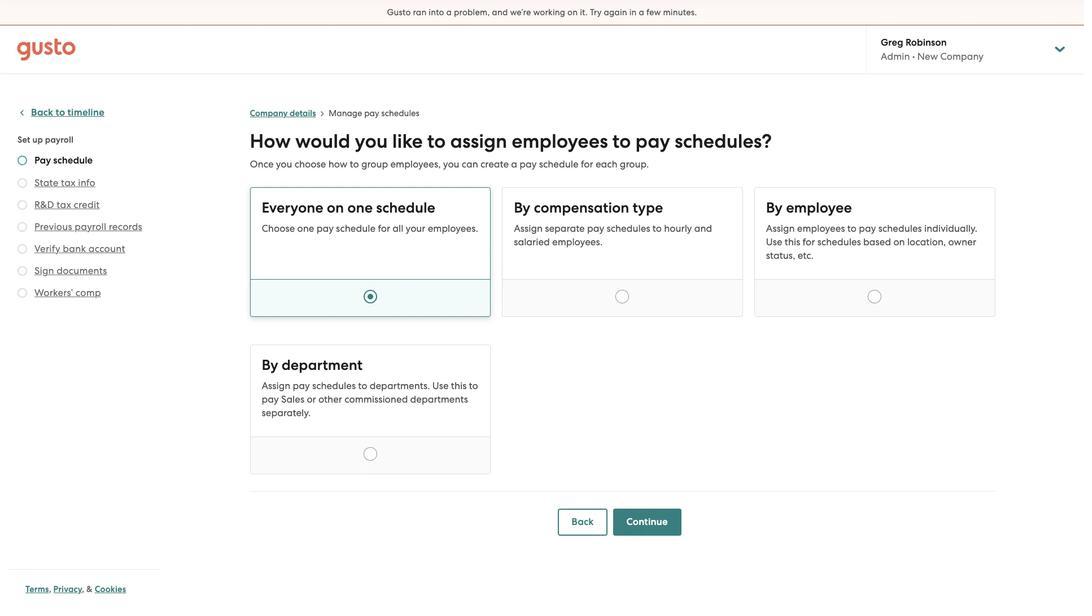Task type: describe. For each thing, give the bounding box(es) containing it.
admin
[[881, 51, 910, 62]]

payroll inside button
[[75, 221, 106, 233]]

pay down everyone on one schedule
[[317, 223, 334, 234]]

all
[[393, 223, 403, 234]]

employees,
[[390, 159, 441, 170]]

company details
[[250, 108, 316, 119]]

check image for r&d
[[18, 200, 27, 210]]

r&d
[[34, 199, 54, 211]]

salaried
[[514, 237, 550, 248]]

ran
[[413, 7, 427, 18]]

schedule down everyone on one schedule
[[336, 223, 375, 234]]

employee
[[786, 199, 852, 217]]

by for by department
[[262, 357, 278, 374]]

how would you like to assign employees to pay schedules? once you choose how to group employees, you can create a pay schedule for each group.
[[250, 130, 772, 170]]

pay right manage
[[364, 108, 379, 119]]

to inside assign separate pay schedules to hourly and salaried employees.
[[653, 223, 662, 234]]

1 , from the left
[[49, 585, 51, 595]]

back to timeline
[[31, 107, 104, 119]]

choose
[[295, 159, 326, 170]]

account
[[89, 243, 125, 255]]

r&d tax credit button
[[34, 198, 100, 212]]

0 horizontal spatial you
[[276, 159, 292, 170]]

to inside button
[[56, 107, 65, 119]]

0 horizontal spatial payroll
[[45, 135, 73, 145]]

check image for verify
[[18, 244, 27, 254]]

how
[[328, 159, 347, 170]]

check image for state
[[18, 178, 27, 188]]

manage
[[329, 108, 362, 119]]

your
[[406, 223, 425, 234]]

records
[[109, 221, 142, 233]]

again
[[604, 7, 627, 18]]

departments.
[[370, 381, 430, 392]]

department
[[282, 357, 363, 374]]

each
[[596, 159, 618, 170]]

workers' comp button
[[34, 286, 101, 300]]

terms
[[25, 585, 49, 595]]

everyone on one schedule
[[262, 199, 435, 217]]

owner
[[948, 237, 976, 248]]

hourly
[[664, 223, 692, 234]]

company inside greg robinson admin • new company
[[940, 51, 984, 62]]

set
[[18, 135, 30, 145]]

set up payroll
[[18, 135, 73, 145]]

back for back
[[572, 517, 594, 528]]

state
[[34, 177, 59, 189]]

etc.
[[798, 250, 813, 261]]

sign
[[34, 265, 54, 277]]

state tax info button
[[34, 176, 95, 190]]

we're
[[510, 7, 531, 18]]

continue button
[[613, 509, 681, 536]]

workers' comp
[[34, 287, 101, 299]]

pay inside assign employees to pay schedules individually. use this for schedules based on location, owner status, etc.
[[859, 223, 876, 234]]

by for by employee
[[766, 199, 783, 217]]

group
[[361, 159, 388, 170]]

sign documents button
[[34, 264, 107, 278]]

pay schedule list
[[18, 155, 156, 302]]

cookies button
[[95, 583, 126, 597]]

greg robinson admin • new company
[[881, 37, 984, 62]]

schedules inside assign pay schedules to departments. use this to pay sales or other commissioned departments separately.
[[312, 381, 356, 392]]

schedule inside how would you like to assign employees to pay schedules? once you choose how to group employees, you can create a pay schedule for each group.
[[539, 159, 579, 170]]

1 vertical spatial company
[[250, 108, 288, 119]]

schedules?
[[675, 130, 772, 153]]

pay inside assign separate pay schedules to hourly and salaried employees.
[[587, 223, 604, 234]]

and inside assign separate pay schedules to hourly and salaried employees.
[[694, 223, 712, 234]]

back for back to timeline
[[31, 107, 53, 119]]

details
[[290, 108, 316, 119]]

greg
[[881, 37, 903, 49]]

separately.
[[262, 408, 311, 419]]

1 check image from the top
[[18, 156, 27, 165]]

new
[[917, 51, 938, 62]]

gusto ran into a problem, and we're working on it. try again in a few minutes.
[[387, 7, 697, 18]]

status,
[[766, 250, 795, 261]]

minutes.
[[663, 7, 697, 18]]

in
[[629, 7, 637, 18]]

tax for credit
[[57, 199, 71, 211]]

verify bank account button
[[34, 242, 125, 256]]

1 vertical spatial on
[[327, 199, 344, 217]]

2 , from the left
[[82, 585, 84, 595]]

pay
[[34, 155, 51, 167]]

check image for sign
[[18, 267, 27, 276]]

sales
[[281, 394, 304, 405]]

state tax info
[[34, 177, 95, 189]]

few
[[646, 7, 661, 18]]

assign
[[450, 130, 507, 153]]

individually.
[[924, 223, 977, 234]]

everyone
[[262, 199, 323, 217]]

can
[[462, 159, 478, 170]]

continue
[[627, 517, 668, 528]]

departments
[[410, 394, 468, 405]]

type
[[633, 199, 663, 217]]

&
[[86, 585, 93, 595]]

pay up separately.
[[262, 394, 279, 405]]

pay schedule
[[34, 155, 93, 167]]

schedules left based
[[817, 237, 861, 248]]

assign for department
[[262, 381, 290, 392]]

0 horizontal spatial a
[[446, 7, 452, 18]]

1 horizontal spatial one
[[347, 199, 373, 217]]



Task type: vqa. For each thing, say whether or not it's contained in the screenshot.
Recommended
no



Task type: locate. For each thing, give the bounding box(es) containing it.
0 horizontal spatial and
[[492, 7, 508, 18]]

3 check image from the top
[[18, 200, 27, 210]]

payroll up pay schedule
[[45, 135, 73, 145]]

employees down the employee
[[797, 223, 845, 234]]

and
[[492, 7, 508, 18], [694, 223, 712, 234]]

by up separately.
[[262, 357, 278, 374]]

2 vertical spatial for
[[803, 237, 815, 248]]

how
[[250, 130, 291, 153]]

you left can in the top left of the page
[[443, 159, 459, 170]]

schedule inside list
[[53, 155, 93, 167]]

working
[[533, 7, 565, 18]]

group.
[[620, 159, 649, 170]]

terms , privacy , & cookies
[[25, 585, 126, 595]]

by left the employee
[[766, 199, 783, 217]]

back inside button
[[31, 107, 53, 119]]

2 check image from the top
[[18, 267, 27, 276]]

, left &
[[82, 585, 84, 595]]

check image left "workers'"
[[18, 289, 27, 298]]

0 vertical spatial and
[[492, 7, 508, 18]]

1 check image from the top
[[18, 244, 27, 254]]

employees. down separate
[[552, 237, 603, 248]]

documents
[[57, 265, 107, 277]]

choose one pay schedule for all your employees.
[[262, 223, 478, 234]]

to
[[56, 107, 65, 119], [427, 130, 446, 153], [613, 130, 631, 153], [350, 159, 359, 170], [653, 223, 662, 234], [847, 223, 857, 234], [358, 381, 367, 392], [469, 381, 478, 392]]

4 check image from the top
[[18, 222, 27, 232]]

manage pay schedules
[[329, 108, 419, 119]]

you up group
[[355, 130, 388, 153]]

bank
[[63, 243, 86, 255]]

by for by compensation type
[[514, 199, 530, 217]]

employees inside how would you like to assign employees to pay schedules? once you choose how to group employees, you can create a pay schedule for each group.
[[512, 130, 608, 153]]

pay up sales
[[293, 381, 310, 392]]

check image for workers'
[[18, 289, 27, 298]]

employees. inside assign separate pay schedules to hourly and salaried employees.
[[552, 237, 603, 248]]

timeline
[[67, 107, 104, 119]]

separate
[[545, 223, 585, 234]]

1 horizontal spatial a
[[511, 159, 517, 170]]

2 horizontal spatial by
[[766, 199, 783, 217]]

by compensation type
[[514, 199, 663, 217]]

1 horizontal spatial and
[[694, 223, 712, 234]]

assign up salaried
[[514, 223, 543, 234]]

previous payroll records button
[[34, 220, 142, 234]]

to inside assign employees to pay schedules individually. use this for schedules based on location, owner status, etc.
[[847, 223, 857, 234]]

0 vertical spatial use
[[766, 237, 782, 248]]

try
[[590, 7, 602, 18]]

schedules down type
[[607, 223, 650, 234]]

1 horizontal spatial employees
[[797, 223, 845, 234]]

use up status,
[[766, 237, 782, 248]]

based
[[863, 237, 891, 248]]

assign inside assign employees to pay schedules individually. use this for schedules based on location, owner status, etc.
[[766, 223, 795, 234]]

a right 'into'
[[446, 7, 452, 18]]

schedule left each
[[539, 159, 579, 170]]

payroll
[[45, 135, 73, 145], [75, 221, 106, 233]]

0 horizontal spatial employees
[[512, 130, 608, 153]]

tax
[[61, 177, 76, 189], [57, 199, 71, 211]]

schedules up "other" on the bottom
[[312, 381, 356, 392]]

and right hourly
[[694, 223, 712, 234]]

0 horizontal spatial use
[[432, 381, 449, 392]]

schedules inside assign separate pay schedules to hourly and salaried employees.
[[607, 223, 650, 234]]

0 vertical spatial one
[[347, 199, 373, 217]]

sign documents
[[34, 265, 107, 277]]

this
[[785, 237, 800, 248], [451, 381, 467, 392]]

by
[[514, 199, 530, 217], [766, 199, 783, 217], [262, 357, 278, 374]]

2 horizontal spatial on
[[893, 237, 905, 248]]

2 check image from the top
[[18, 178, 27, 188]]

0 vertical spatial payroll
[[45, 135, 73, 145]]

would
[[295, 130, 350, 153]]

like
[[392, 130, 423, 153]]

None radio
[[364, 448, 377, 461]]

on right based
[[893, 237, 905, 248]]

1 vertical spatial employees.
[[552, 237, 603, 248]]

employees
[[512, 130, 608, 153], [797, 223, 845, 234]]

1 vertical spatial back
[[572, 517, 594, 528]]

for up "etc."
[[803, 237, 815, 248]]

check image left sign
[[18, 267, 27, 276]]

other
[[318, 394, 342, 405]]

create
[[481, 159, 509, 170]]

1 horizontal spatial this
[[785, 237, 800, 248]]

on left it.
[[567, 7, 578, 18]]

0 horizontal spatial this
[[451, 381, 467, 392]]

schedule up state tax info button
[[53, 155, 93, 167]]

0 horizontal spatial employees.
[[428, 223, 478, 234]]

0 vertical spatial back
[[31, 107, 53, 119]]

5 check image from the top
[[18, 289, 27, 298]]

1 horizontal spatial you
[[355, 130, 388, 153]]

1 horizontal spatial use
[[766, 237, 782, 248]]

0 vertical spatial tax
[[61, 177, 76, 189]]

on inside assign employees to pay schedules individually. use this for schedules based on location, owner status, etc.
[[893, 237, 905, 248]]

problem,
[[454, 7, 490, 18]]

assign
[[514, 223, 543, 234], [766, 223, 795, 234], [262, 381, 290, 392]]

1 horizontal spatial back
[[572, 517, 594, 528]]

1 horizontal spatial assign
[[514, 223, 543, 234]]

0 horizontal spatial assign
[[262, 381, 290, 392]]

,
[[49, 585, 51, 595], [82, 585, 84, 595]]

employees inside assign employees to pay schedules individually. use this for schedules based on location, owner status, etc.
[[797, 223, 845, 234]]

assign for employee
[[766, 223, 795, 234]]

employees up each
[[512, 130, 608, 153]]

•
[[912, 51, 915, 62]]

employees. right "your" on the top of the page
[[428, 223, 478, 234]]

check image
[[18, 244, 27, 254], [18, 267, 27, 276]]

1 vertical spatial use
[[432, 381, 449, 392]]

assign pay schedules to departments. use this to pay sales or other commissioned departments separately.
[[262, 381, 478, 419]]

0 horizontal spatial back
[[31, 107, 53, 119]]

check image left previous
[[18, 222, 27, 232]]

compensation
[[534, 199, 629, 217]]

comp
[[76, 287, 101, 299]]

check image left state
[[18, 178, 27, 188]]

tax inside button
[[61, 177, 76, 189]]

a right the in
[[639, 7, 644, 18]]

gusto
[[387, 7, 411, 18]]

1 horizontal spatial by
[[514, 199, 530, 217]]

schedule up all at the left top
[[376, 199, 435, 217]]

None radio
[[364, 290, 377, 304], [616, 290, 629, 304], [868, 290, 881, 304], [364, 290, 377, 304], [616, 290, 629, 304], [868, 290, 881, 304]]

assign for compensation
[[514, 223, 543, 234]]

verify bank account
[[34, 243, 125, 255]]

tax left info
[[61, 177, 76, 189]]

0 vertical spatial employees.
[[428, 223, 478, 234]]

1 horizontal spatial ,
[[82, 585, 84, 595]]

assign up sales
[[262, 381, 290, 392]]

by up salaried
[[514, 199, 530, 217]]

back to timeline button
[[18, 106, 104, 120]]

pay right create
[[520, 159, 537, 170]]

1 vertical spatial and
[[694, 223, 712, 234]]

back link
[[558, 509, 607, 536]]

1 horizontal spatial company
[[940, 51, 984, 62]]

location,
[[907, 237, 946, 248]]

1 horizontal spatial employees.
[[552, 237, 603, 248]]

0 horizontal spatial on
[[327, 199, 344, 217]]

tax inside button
[[57, 199, 71, 211]]

this up status,
[[785, 237, 800, 248]]

commissioned
[[345, 394, 408, 405]]

this inside assign employees to pay schedules individually. use this for schedules based on location, owner status, etc.
[[785, 237, 800, 248]]

1 vertical spatial payroll
[[75, 221, 106, 233]]

0 vertical spatial on
[[567, 7, 578, 18]]

this inside assign pay schedules to departments. use this to pay sales or other commissioned departments separately.
[[451, 381, 467, 392]]

choose
[[262, 223, 295, 234]]

use inside assign pay schedules to departments. use this to pay sales or other commissioned departments separately.
[[432, 381, 449, 392]]

check image left verify
[[18, 244, 27, 254]]

one down everyone
[[297, 223, 314, 234]]

pay up based
[[859, 223, 876, 234]]

schedules up based
[[878, 223, 922, 234]]

info
[[78, 177, 95, 189]]

this up departments
[[451, 381, 467, 392]]

privacy link
[[53, 585, 82, 595]]

company right new
[[940, 51, 984, 62]]

company up how
[[250, 108, 288, 119]]

employees.
[[428, 223, 478, 234], [552, 237, 603, 248]]

use
[[766, 237, 782, 248], [432, 381, 449, 392]]

2 horizontal spatial assign
[[766, 223, 795, 234]]

1 horizontal spatial payroll
[[75, 221, 106, 233]]

assign inside assign pay schedules to departments. use this to pay sales or other commissioned departments separately.
[[262, 381, 290, 392]]

1 horizontal spatial for
[[581, 159, 593, 170]]

a
[[446, 7, 452, 18], [639, 7, 644, 18], [511, 159, 517, 170]]

1 vertical spatial one
[[297, 223, 314, 234]]

r&d tax credit
[[34, 199, 100, 211]]

you right once
[[276, 159, 292, 170]]

, left privacy link
[[49, 585, 51, 595]]

assign employees to pay schedules individually. use this for schedules based on location, owner status, etc.
[[766, 223, 977, 261]]

0 horizontal spatial ,
[[49, 585, 51, 595]]

0 vertical spatial for
[[581, 159, 593, 170]]

schedules up the like
[[381, 108, 419, 119]]

2 horizontal spatial you
[[443, 159, 459, 170]]

1 vertical spatial employees
[[797, 223, 845, 234]]

home image
[[17, 38, 76, 61]]

a inside how would you like to assign employees to pay schedules? once you choose how to group employees, you can create a pay schedule for each group.
[[511, 159, 517, 170]]

up
[[32, 135, 43, 145]]

a right create
[[511, 159, 517, 170]]

pay up group.
[[636, 130, 670, 153]]

0 horizontal spatial one
[[297, 223, 314, 234]]

for inside how would you like to assign employees to pay schedules? once you choose how to group employees, you can create a pay schedule for each group.
[[581, 159, 593, 170]]

one up choose one pay schedule for all your employees.
[[347, 199, 373, 217]]

robinson
[[906, 37, 947, 49]]

payroll down credit
[[75, 221, 106, 233]]

assign inside assign separate pay schedules to hourly and salaried employees.
[[514, 223, 543, 234]]

check image left r&d
[[18, 200, 27, 210]]

for inside assign employees to pay schedules individually. use this for schedules based on location, owner status, etc.
[[803, 237, 815, 248]]

assign up status,
[[766, 223, 795, 234]]

1 vertical spatial for
[[378, 223, 390, 234]]

workers'
[[34, 287, 73, 299]]

use up departments
[[432, 381, 449, 392]]

0 vertical spatial this
[[785, 237, 800, 248]]

1 horizontal spatial on
[[567, 7, 578, 18]]

previous payroll records
[[34, 221, 142, 233]]

0 horizontal spatial company
[[250, 108, 288, 119]]

tax for info
[[61, 177, 76, 189]]

for left all at the left top
[[378, 223, 390, 234]]

check image left pay
[[18, 156, 27, 165]]

and left we're
[[492, 7, 508, 18]]

2 horizontal spatial for
[[803, 237, 815, 248]]

assign separate pay schedules to hourly and salaried employees.
[[514, 223, 712, 248]]

on up choose one pay schedule for all your employees.
[[327, 199, 344, 217]]

you
[[355, 130, 388, 153], [276, 159, 292, 170], [443, 159, 459, 170]]

tax right r&d
[[57, 199, 71, 211]]

by department
[[262, 357, 363, 374]]

0 vertical spatial company
[[940, 51, 984, 62]]

terms link
[[25, 585, 49, 595]]

pay down by compensation type
[[587, 223, 604, 234]]

2 vertical spatial on
[[893, 237, 905, 248]]

2 horizontal spatial a
[[639, 7, 644, 18]]

0 horizontal spatial by
[[262, 357, 278, 374]]

cookies
[[95, 585, 126, 595]]

by employee
[[766, 199, 852, 217]]

for
[[581, 159, 593, 170], [378, 223, 390, 234], [803, 237, 815, 248]]

use inside assign employees to pay schedules individually. use this for schedules based on location, owner status, etc.
[[766, 237, 782, 248]]

into
[[429, 7, 444, 18]]

company details link
[[250, 108, 316, 119]]

None button
[[250, 187, 491, 317], [502, 187, 743, 317], [754, 187, 995, 317], [250, 345, 491, 475], [250, 187, 491, 317], [502, 187, 743, 317], [754, 187, 995, 317], [250, 345, 491, 475]]

verify
[[34, 243, 60, 255]]

check image for previous
[[18, 222, 27, 232]]

1 vertical spatial check image
[[18, 267, 27, 276]]

0 horizontal spatial for
[[378, 223, 390, 234]]

0 vertical spatial check image
[[18, 244, 27, 254]]

it.
[[580, 7, 588, 18]]

previous
[[34, 221, 72, 233]]

or
[[307, 394, 316, 405]]

0 vertical spatial employees
[[512, 130, 608, 153]]

check image
[[18, 156, 27, 165], [18, 178, 27, 188], [18, 200, 27, 210], [18, 222, 27, 232], [18, 289, 27, 298]]

for left each
[[581, 159, 593, 170]]

1 vertical spatial this
[[451, 381, 467, 392]]

1 vertical spatial tax
[[57, 199, 71, 211]]



